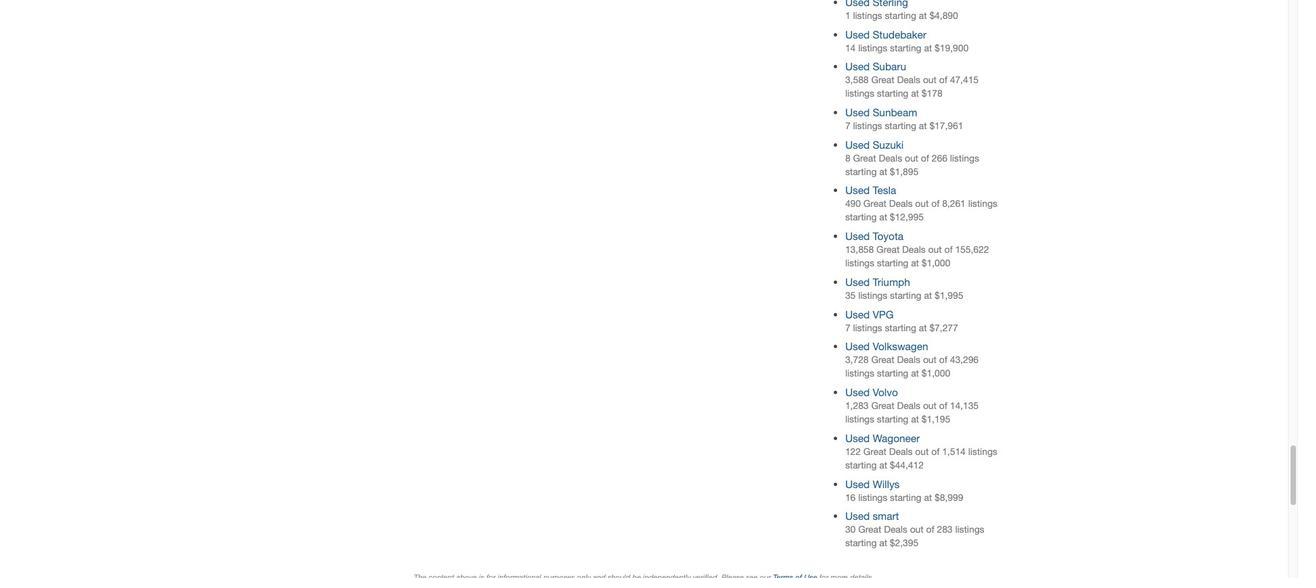 Task type: vqa. For each thing, say whether or not it's contained in the screenshot.


Task type: describe. For each thing, give the bounding box(es) containing it.
starting inside 3,588 great deals out of 47,415 listings starting at
[[877, 88, 908, 99]]

listings inside 30 great deals out of 283 listings starting at
[[955, 525, 984, 536]]

30 great deals out of 283 listings starting at
[[845, 525, 984, 549]]

$44,412
[[890, 460, 924, 471]]

266
[[932, 153, 947, 164]]

$4,890
[[929, 10, 958, 21]]

$2,395
[[890, 538, 919, 549]]

deals for used toyota
[[902, 244, 926, 255]]

wagoneer
[[873, 432, 920, 445]]

of for used subaru
[[939, 75, 947, 85]]

122 great deals out of 1,514 listings starting at
[[845, 447, 997, 471]]

used studebaker link
[[845, 28, 927, 40]]

490 great deals out of 8,261 listings starting at
[[845, 199, 997, 223]]

listings inside used triumph 35 listings starting at $1,995
[[858, 290, 887, 301]]

out for tesla
[[915, 199, 929, 209]]

deals for used suzuki
[[879, 153, 902, 164]]

of for used tesla
[[931, 199, 940, 209]]

deals for used volkswagen
[[897, 355, 920, 366]]

listings inside used studebaker 14 listings starting at $19,900
[[858, 42, 887, 53]]

14
[[845, 42, 856, 53]]

listings inside 8 great deals out of 266 listings starting at
[[950, 153, 979, 164]]

great for wagoneer
[[863, 447, 887, 457]]

tesla
[[873, 184, 896, 197]]

122
[[845, 447, 861, 457]]

listings inside 490 great deals out of 8,261 listings starting at
[[968, 199, 997, 209]]

out for wagoneer
[[915, 447, 929, 457]]

at inside used vpg 7 listings starting at $7,277
[[919, 323, 927, 333]]

used for used triumph 35 listings starting at $1,995
[[845, 276, 870, 288]]

used smart
[[845, 510, 899, 523]]

used for used studebaker 14 listings starting at $19,900
[[845, 28, 870, 40]]

13,858
[[845, 244, 874, 255]]

at left '$4,890'
[[919, 10, 927, 21]]

7 for used vpg
[[845, 323, 850, 333]]

at inside 8 great deals out of 266 listings starting at
[[879, 166, 887, 177]]

$8,999
[[935, 492, 963, 503]]

used sunbeam link
[[845, 106, 917, 118]]

listings inside 3,588 great deals out of 47,415 listings starting at
[[845, 88, 874, 99]]

used for used suzuki
[[845, 139, 870, 151]]

1,283 great deals out of 14,135 listings starting at
[[845, 401, 979, 425]]

starting inside 'used sunbeam 7 listings starting at $17,961'
[[885, 120, 916, 131]]

used suzuki link
[[845, 139, 904, 151]]

great for smart
[[858, 525, 881, 536]]

used for used volkswagen
[[845, 341, 870, 353]]

used vpg link
[[845, 308, 894, 321]]

deals for used wagoneer
[[889, 447, 913, 457]]

starting inside used triumph 35 listings starting at $1,995
[[890, 290, 922, 301]]

out for toyota
[[928, 244, 942, 255]]

studebaker
[[873, 28, 927, 40]]

used smart link
[[845, 510, 899, 523]]

47,415
[[950, 75, 979, 85]]

listings inside used willys 16 listings starting at $8,999
[[858, 492, 887, 503]]

at inside 'used sunbeam 7 listings starting at $17,961'
[[919, 120, 927, 131]]

used for used sunbeam 7 listings starting at $17,961
[[845, 106, 870, 118]]

used tesla link
[[845, 184, 896, 197]]

starting inside '122 great deals out of 1,514 listings starting at'
[[845, 460, 877, 471]]

283
[[937, 525, 953, 536]]

$1,000 for used toyota
[[922, 258, 950, 269]]

used wagoneer link
[[845, 432, 920, 445]]

subaru
[[873, 60, 906, 73]]

used tesla
[[845, 184, 896, 197]]

3,728
[[845, 355, 869, 366]]

at inside 3,728 great deals out of 43,296 listings starting at
[[911, 368, 919, 379]]

at inside 13,858 great deals out of 155,622 listings starting at
[[911, 258, 919, 269]]

starting inside 8 great deals out of 266 listings starting at
[[845, 166, 877, 177]]

used volkswagen link
[[845, 341, 928, 353]]

starting up studebaker
[[885, 10, 916, 21]]

deals for used subaru
[[897, 75, 920, 85]]

starting inside used willys 16 listings starting at $8,999
[[890, 492, 922, 503]]

starting inside 490 great deals out of 8,261 listings starting at
[[845, 212, 877, 223]]

of for used volvo
[[939, 401, 947, 412]]

3,588
[[845, 75, 869, 85]]

at inside 3,588 great deals out of 47,415 listings starting at
[[911, 88, 919, 99]]

used for used wagoneer
[[845, 432, 870, 445]]

deals for used tesla
[[889, 199, 913, 209]]

starting inside 13,858 great deals out of 155,622 listings starting at
[[877, 258, 908, 269]]

of for used smart
[[926, 525, 934, 536]]

suzuki
[[873, 139, 904, 151]]

8
[[845, 153, 850, 164]]

toyota
[[873, 230, 904, 242]]

listings inside 3,728 great deals out of 43,296 listings starting at
[[845, 368, 874, 379]]

used for used tesla
[[845, 184, 870, 197]]

$178
[[922, 88, 943, 99]]

listings inside used vpg 7 listings starting at $7,277
[[853, 323, 882, 333]]

3,728 great deals out of 43,296 listings starting at
[[845, 355, 979, 379]]

great for volkswagen
[[871, 355, 894, 366]]

used willys 16 listings starting at $8,999
[[845, 478, 963, 503]]

at inside 1,283 great deals out of 14,135 listings starting at
[[911, 414, 919, 425]]

listings inside 13,858 great deals out of 155,622 listings starting at
[[845, 258, 874, 269]]



Task type: locate. For each thing, give the bounding box(es) containing it.
2 $1,000 from the top
[[922, 368, 950, 379]]

deals up $2,395
[[884, 525, 907, 536]]

155,622
[[955, 244, 989, 255]]

at inside used triumph 35 listings starting at $1,995
[[924, 290, 932, 301]]

used vpg 7 listings starting at $7,277
[[845, 308, 958, 333]]

starting up wagoneer
[[877, 414, 908, 425]]

used up 1,283
[[845, 387, 870, 399]]

great for tesla
[[863, 199, 887, 209]]

out up $2,395
[[910, 525, 924, 536]]

used up 490
[[845, 184, 870, 197]]

8 great deals out of 266 listings starting at
[[845, 153, 979, 177]]

starting down studebaker
[[890, 42, 922, 53]]

deals inside 1,283 great deals out of 14,135 listings starting at
[[897, 401, 920, 412]]

deals inside 13,858 great deals out of 155,622 listings starting at
[[902, 244, 926, 255]]

used up 30
[[845, 510, 870, 523]]

starting up volkswagen
[[885, 323, 916, 333]]

great inside 490 great deals out of 8,261 listings starting at
[[863, 199, 887, 209]]

10 used from the top
[[845, 387, 870, 399]]

listings inside '122 great deals out of 1,514 listings starting at'
[[968, 447, 997, 457]]

used subaru link
[[845, 60, 906, 73]]

used volkswagen
[[845, 341, 928, 353]]

used triumph 35 listings starting at $1,995
[[845, 276, 963, 301]]

out
[[923, 75, 937, 85], [905, 153, 918, 164], [915, 199, 929, 209], [928, 244, 942, 255], [923, 355, 937, 366], [923, 401, 937, 412], [915, 447, 929, 457], [910, 525, 924, 536]]

great down "used wagoneer" link
[[863, 447, 887, 457]]

used toyota link
[[845, 230, 904, 242]]

used up 3,588
[[845, 60, 870, 73]]

used wagoneer
[[845, 432, 920, 445]]

great for toyota
[[877, 244, 900, 255]]

8,261
[[942, 199, 966, 209]]

listings down used studebaker link
[[858, 42, 887, 53]]

1 $1,000 from the top
[[922, 258, 950, 269]]

listings down used sunbeam link
[[853, 120, 882, 131]]

at inside used studebaker 14 listings starting at $19,900
[[924, 42, 932, 53]]

of left 266
[[921, 153, 929, 164]]

deals inside '122 great deals out of 1,514 listings starting at'
[[889, 447, 913, 457]]

used for used toyota
[[845, 230, 870, 242]]

out up $12,995
[[915, 199, 929, 209]]

starting inside 30 great deals out of 283 listings starting at
[[845, 538, 877, 549]]

starting up the sunbeam
[[877, 88, 908, 99]]

listings inside 1,283 great deals out of 14,135 listings starting at
[[845, 414, 874, 425]]

1 listings starting at $4,890
[[845, 10, 958, 21]]

triumph
[[873, 276, 910, 288]]

listings down used vpg link
[[853, 323, 882, 333]]

used inside used willys 16 listings starting at $8,999
[[845, 478, 870, 490]]

at left $8,999
[[924, 492, 932, 503]]

5 used from the top
[[845, 184, 870, 197]]

starting inside used vpg 7 listings starting at $7,277
[[885, 323, 916, 333]]

out inside 490 great deals out of 8,261 listings starting at
[[915, 199, 929, 209]]

starting inside used studebaker 14 listings starting at $19,900
[[890, 42, 922, 53]]

1 7 from the top
[[845, 120, 850, 131]]

sunbeam
[[873, 106, 917, 118]]

used down 35
[[845, 308, 870, 321]]

of
[[939, 75, 947, 85], [921, 153, 929, 164], [931, 199, 940, 209], [944, 244, 953, 255], [939, 355, 947, 366], [939, 401, 947, 412], [931, 447, 940, 457], [926, 525, 934, 536]]

out inside 13,858 great deals out of 155,622 listings starting at
[[928, 244, 942, 255]]

$1,000 for used volkswagen
[[922, 368, 950, 379]]

deals inside 8 great deals out of 266 listings starting at
[[879, 153, 902, 164]]

$1,000 down the 43,296
[[922, 368, 950, 379]]

out up $178
[[923, 75, 937, 85]]

at inside 30 great deals out of 283 listings starting at
[[879, 538, 887, 549]]

used inside 'used sunbeam 7 listings starting at $17,961'
[[845, 106, 870, 118]]

listings down 13,858
[[845, 258, 874, 269]]

willys
[[873, 478, 900, 490]]

deals
[[897, 75, 920, 85], [879, 153, 902, 164], [889, 199, 913, 209], [902, 244, 926, 255], [897, 355, 920, 366], [897, 401, 920, 412], [889, 447, 913, 457], [884, 525, 907, 536]]

out left the 155,622
[[928, 244, 942, 255]]

starting down 30
[[845, 538, 877, 549]]

at left "$1,195"
[[911, 414, 919, 425]]

listings down used willys link
[[858, 492, 887, 503]]

3 used from the top
[[845, 106, 870, 118]]

deals for used volvo
[[897, 401, 920, 412]]

of for used suzuki
[[921, 153, 929, 164]]

out up $1,895
[[905, 153, 918, 164]]

listings down 3,588
[[845, 88, 874, 99]]

at left $7,277
[[919, 323, 927, 333]]

at left $178
[[911, 88, 919, 99]]

used for used volvo
[[845, 387, 870, 399]]

at left '$19,900'
[[924, 42, 932, 53]]

out inside 3,588 great deals out of 47,415 listings starting at
[[923, 75, 937, 85]]

used for used subaru
[[845, 60, 870, 73]]

great down toyota at right
[[877, 244, 900, 255]]

great inside 8 great deals out of 266 listings starting at
[[853, 153, 876, 164]]

great for suzuki
[[853, 153, 876, 164]]

great inside 1,283 great deals out of 14,135 listings starting at
[[871, 401, 894, 412]]

great inside '122 great deals out of 1,514 listings starting at'
[[863, 447, 887, 457]]

7 down used vpg link
[[845, 323, 850, 333]]

used up 8 on the right
[[845, 139, 870, 151]]

9 used from the top
[[845, 341, 870, 353]]

out inside 30 great deals out of 283 listings starting at
[[910, 525, 924, 536]]

7 used from the top
[[845, 276, 870, 288]]

starting down triumph
[[890, 290, 922, 301]]

43,296
[[950, 355, 979, 366]]

volkswagen
[[873, 341, 928, 353]]

used toyota
[[845, 230, 904, 242]]

used inside used studebaker 14 listings starting at $19,900
[[845, 28, 870, 40]]

8 used from the top
[[845, 308, 870, 321]]

7 up 8 on the right
[[845, 120, 850, 131]]

7 inside 'used sunbeam 7 listings starting at $17,961'
[[845, 120, 850, 131]]

used up 122
[[845, 432, 870, 445]]

$17,961
[[929, 120, 963, 131]]

of inside '122 great deals out of 1,514 listings starting at'
[[931, 447, 940, 457]]

of up "$1,195"
[[939, 401, 947, 412]]

great inside 13,858 great deals out of 155,622 listings starting at
[[877, 244, 900, 255]]

great
[[871, 75, 894, 85], [853, 153, 876, 164], [863, 199, 887, 209], [877, 244, 900, 255], [871, 355, 894, 366], [871, 401, 894, 412], [863, 447, 887, 457], [858, 525, 881, 536]]

out up "$1,195"
[[923, 401, 937, 412]]

at left '$1,995'
[[924, 290, 932, 301]]

great down subaru
[[871, 75, 894, 85]]

12 used from the top
[[845, 478, 870, 490]]

$1,895
[[890, 166, 919, 177]]

used studebaker 14 listings starting at $19,900
[[845, 28, 969, 53]]

1
[[845, 10, 850, 21]]

4 used from the top
[[845, 139, 870, 151]]

used triumph link
[[845, 276, 910, 288]]

deals inside 3,728 great deals out of 43,296 listings starting at
[[897, 355, 920, 366]]

out for volkswagen
[[923, 355, 937, 366]]

2 used from the top
[[845, 60, 870, 73]]

great for volvo
[[871, 401, 894, 412]]

used up 3,728
[[845, 341, 870, 353]]

used up 13,858
[[845, 230, 870, 242]]

used up the 16
[[845, 478, 870, 490]]

7 for used sunbeam
[[845, 120, 850, 131]]

1 vertical spatial $1,000
[[922, 368, 950, 379]]

listings right the 283
[[955, 525, 984, 536]]

listings right the 1,514
[[968, 447, 997, 457]]

deals down wagoneer
[[889, 447, 913, 457]]

35
[[845, 290, 856, 301]]

out for suzuki
[[905, 153, 918, 164]]

out inside 8 great deals out of 266 listings starting at
[[905, 153, 918, 164]]

11 used from the top
[[845, 432, 870, 445]]

of up $178
[[939, 75, 947, 85]]

listings down used triumph link
[[858, 290, 887, 301]]

at
[[919, 10, 927, 21], [924, 42, 932, 53], [911, 88, 919, 99], [919, 120, 927, 131], [879, 166, 887, 177], [879, 212, 887, 223], [911, 258, 919, 269], [924, 290, 932, 301], [919, 323, 927, 333], [911, 368, 919, 379], [911, 414, 919, 425], [879, 460, 887, 471], [924, 492, 932, 503], [879, 538, 887, 549]]

7
[[845, 120, 850, 131], [845, 323, 850, 333]]

$1,995
[[935, 290, 963, 301]]

deals up $12,995
[[889, 199, 913, 209]]

used subaru
[[845, 60, 906, 73]]

used volvo link
[[845, 387, 898, 399]]

16
[[845, 492, 856, 503]]

out for smart
[[910, 525, 924, 536]]

great down used smart
[[858, 525, 881, 536]]

at down volkswagen
[[911, 368, 919, 379]]

of inside 3,728 great deals out of 43,296 listings starting at
[[939, 355, 947, 366]]

0 vertical spatial 7
[[845, 120, 850, 131]]

used up 14
[[845, 28, 870, 40]]

at inside used willys 16 listings starting at $8,999
[[924, 492, 932, 503]]

used down 3,588
[[845, 106, 870, 118]]

13,858 great deals out of 155,622 listings starting at
[[845, 244, 989, 269]]

deals inside 30 great deals out of 283 listings starting at
[[884, 525, 907, 536]]

1 vertical spatial 7
[[845, 323, 850, 333]]

of inside 490 great deals out of 8,261 listings starting at
[[931, 199, 940, 209]]

starting inside 1,283 great deals out of 14,135 listings starting at
[[877, 414, 908, 425]]

listings right 266
[[950, 153, 979, 164]]

used inside used vpg 7 listings starting at $7,277
[[845, 308, 870, 321]]

used sunbeam 7 listings starting at $17,961
[[845, 106, 963, 131]]

used suzuki
[[845, 139, 904, 151]]

out up $44,412
[[915, 447, 929, 457]]

starting inside 3,728 great deals out of 43,296 listings starting at
[[877, 368, 908, 379]]

of for used wagoneer
[[931, 447, 940, 457]]

used willys link
[[845, 478, 900, 490]]

1 used from the top
[[845, 28, 870, 40]]

at inside '122 great deals out of 1,514 listings starting at'
[[879, 460, 887, 471]]

0 vertical spatial $1,000
[[922, 258, 950, 269]]

listings down 3,728
[[845, 368, 874, 379]]

at up used triumph 35 listings starting at $1,995
[[911, 258, 919, 269]]

3,588 great deals out of 47,415 listings starting at
[[845, 75, 979, 99]]

starting down 122
[[845, 460, 877, 471]]

starting up triumph
[[877, 258, 908, 269]]

volvo
[[873, 387, 898, 399]]

of for used volkswagen
[[939, 355, 947, 366]]

out down volkswagen
[[923, 355, 937, 366]]

deals down toyota at right
[[902, 244, 926, 255]]

starting down 490
[[845, 212, 877, 223]]

$1,000 up '$1,995'
[[922, 258, 950, 269]]

great down used tesla
[[863, 199, 887, 209]]

used for used smart
[[845, 510, 870, 523]]

7 inside used vpg 7 listings starting at $7,277
[[845, 323, 850, 333]]

13 used from the top
[[845, 510, 870, 523]]

of inside 30 great deals out of 283 listings starting at
[[926, 525, 934, 536]]

of left 8,261
[[931, 199, 940, 209]]

of inside 8 great deals out of 266 listings starting at
[[921, 153, 929, 164]]

starting down willys
[[890, 492, 922, 503]]

listings down 1,283
[[845, 414, 874, 425]]

1,514
[[942, 447, 966, 457]]

deals inside 3,588 great deals out of 47,415 listings starting at
[[897, 75, 920, 85]]

of inside 1,283 great deals out of 14,135 listings starting at
[[939, 401, 947, 412]]

listings right 8,261
[[968, 199, 997, 209]]

great inside 30 great deals out of 283 listings starting at
[[858, 525, 881, 536]]

deals down volkswagen
[[897, 355, 920, 366]]

of for used toyota
[[944, 244, 953, 255]]

$1,195
[[922, 414, 950, 425]]

at up toyota at right
[[879, 212, 887, 223]]

of inside 13,858 great deals out of 155,622 listings starting at
[[944, 244, 953, 255]]

$1,000
[[922, 258, 950, 269], [922, 368, 950, 379]]

6 used from the top
[[845, 230, 870, 242]]

out inside 1,283 great deals out of 14,135 listings starting at
[[923, 401, 937, 412]]

listings right 1
[[853, 10, 882, 21]]

listings inside 'used sunbeam 7 listings starting at $17,961'
[[853, 120, 882, 131]]

$12,995
[[890, 212, 924, 223]]

vpg
[[873, 308, 894, 321]]

30
[[845, 525, 856, 536]]

deals down volvo
[[897, 401, 920, 412]]

at up willys
[[879, 460, 887, 471]]

starting down the sunbeam
[[885, 120, 916, 131]]

deals inside 490 great deals out of 8,261 listings starting at
[[889, 199, 913, 209]]

1,283
[[845, 401, 869, 412]]

starting down 8 on the right
[[845, 166, 877, 177]]

at up tesla
[[879, 166, 887, 177]]

deals down subaru
[[897, 75, 920, 85]]

out for subaru
[[923, 75, 937, 85]]

of left the 43,296
[[939, 355, 947, 366]]

smart
[[873, 510, 899, 523]]

great down used volkswagen
[[871, 355, 894, 366]]

2 7 from the top
[[845, 323, 850, 333]]

490
[[845, 199, 861, 209]]

great down volvo
[[871, 401, 894, 412]]

deals down suzuki
[[879, 153, 902, 164]]

great inside 3,588 great deals out of 47,415 listings starting at
[[871, 75, 894, 85]]

starting up volvo
[[877, 368, 908, 379]]

out inside 3,728 great deals out of 43,296 listings starting at
[[923, 355, 937, 366]]

used
[[845, 28, 870, 40], [845, 60, 870, 73], [845, 106, 870, 118], [845, 139, 870, 151], [845, 184, 870, 197], [845, 230, 870, 242], [845, 276, 870, 288], [845, 308, 870, 321], [845, 341, 870, 353], [845, 387, 870, 399], [845, 432, 870, 445], [845, 478, 870, 490], [845, 510, 870, 523]]

great for subaru
[[871, 75, 894, 85]]

used for used willys 16 listings starting at $8,999
[[845, 478, 870, 490]]

out for volvo
[[923, 401, 937, 412]]

at inside 490 great deals out of 8,261 listings starting at
[[879, 212, 887, 223]]

of left the 283
[[926, 525, 934, 536]]

used up 35
[[845, 276, 870, 288]]

used for used vpg 7 listings starting at $7,277
[[845, 308, 870, 321]]

of inside 3,588 great deals out of 47,415 listings starting at
[[939, 75, 947, 85]]

out inside '122 great deals out of 1,514 listings starting at'
[[915, 447, 929, 457]]

$19,900
[[935, 42, 969, 53]]

starting
[[885, 10, 916, 21], [890, 42, 922, 53], [877, 88, 908, 99], [885, 120, 916, 131], [845, 166, 877, 177], [845, 212, 877, 223], [877, 258, 908, 269], [890, 290, 922, 301], [885, 323, 916, 333], [877, 368, 908, 379], [877, 414, 908, 425], [845, 460, 877, 471], [890, 492, 922, 503], [845, 538, 877, 549]]

at left $17,961
[[919, 120, 927, 131]]

14,135
[[950, 401, 979, 412]]

deals for used smart
[[884, 525, 907, 536]]

great inside 3,728 great deals out of 43,296 listings starting at
[[871, 355, 894, 366]]

used volvo
[[845, 387, 898, 399]]

at left $2,395
[[879, 538, 887, 549]]

$7,277
[[929, 323, 958, 333]]

of left the 1,514
[[931, 447, 940, 457]]

of left the 155,622
[[944, 244, 953, 255]]

great right 8 on the right
[[853, 153, 876, 164]]

used inside used triumph 35 listings starting at $1,995
[[845, 276, 870, 288]]

listings
[[853, 10, 882, 21], [858, 42, 887, 53], [845, 88, 874, 99], [853, 120, 882, 131], [950, 153, 979, 164], [968, 199, 997, 209], [845, 258, 874, 269], [858, 290, 887, 301], [853, 323, 882, 333], [845, 368, 874, 379], [845, 414, 874, 425], [968, 447, 997, 457], [858, 492, 887, 503], [955, 525, 984, 536]]



